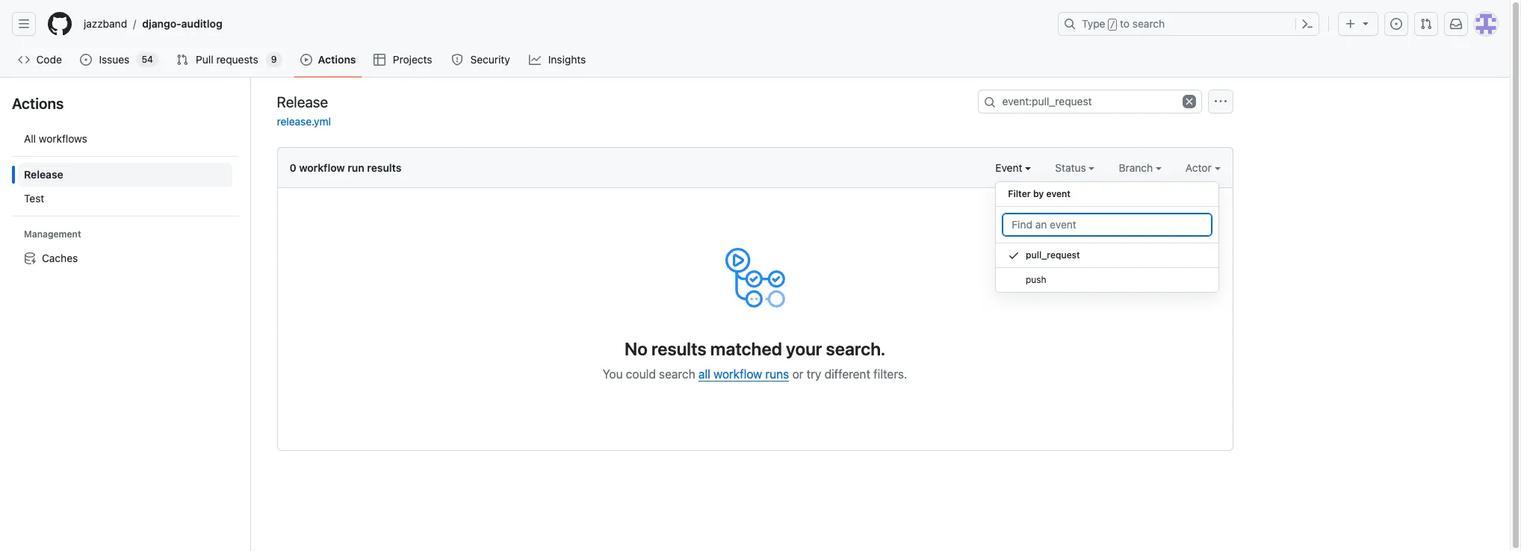 Task type: locate. For each thing, give the bounding box(es) containing it.
/ left "django-"
[[133, 18, 136, 30]]

/
[[133, 18, 136, 30], [1110, 19, 1116, 30]]

search left the all
[[659, 368, 696, 381]]

django-auditlog link
[[136, 12, 228, 36]]

Find an event text field
[[1002, 213, 1213, 237]]

1 horizontal spatial release
[[277, 93, 328, 110]]

search
[[1133, 17, 1165, 30], [659, 368, 696, 381]]

search image
[[984, 96, 996, 108]]

code link
[[12, 49, 68, 71]]

table image
[[374, 54, 386, 66]]

workflow down matched
[[714, 368, 763, 381]]

different
[[825, 368, 871, 381]]

/ inside jazzband / django-auditlog
[[133, 18, 136, 30]]

push
[[1026, 274, 1047, 285]]

all workflows link
[[18, 127, 232, 151]]

1 vertical spatial release
[[24, 168, 63, 181]]

1 horizontal spatial actions
[[318, 53, 356, 66]]

1 vertical spatial list
[[12, 121, 238, 277]]

release up release.yml
[[277, 93, 328, 110]]

pull_request
[[1026, 250, 1081, 261]]

results
[[367, 161, 402, 174], [652, 339, 707, 359]]

security
[[470, 53, 510, 66]]

show workflow options image
[[1215, 96, 1227, 108]]

workflow right the 0
[[299, 161, 345, 174]]

0 vertical spatial list
[[78, 12, 1049, 36]]

caches link
[[18, 247, 232, 271]]

/ for jazzband
[[133, 18, 136, 30]]

1 vertical spatial actions
[[12, 95, 64, 112]]

all
[[699, 368, 711, 381]]

0 horizontal spatial /
[[133, 18, 136, 30]]

by
[[1034, 188, 1044, 200]]

0 horizontal spatial actions
[[12, 95, 64, 112]]

0 vertical spatial results
[[367, 161, 402, 174]]

1 vertical spatial workflow
[[714, 368, 763, 381]]

clear filters image
[[1183, 95, 1196, 108]]

1 horizontal spatial search
[[1133, 17, 1165, 30]]

/ inside the 'type / to search'
[[1110, 19, 1116, 30]]

release.yml
[[277, 115, 331, 128]]

54
[[142, 54, 153, 65]]

filters.
[[874, 368, 908, 381]]

0 workflow run results
[[290, 161, 402, 174]]

try
[[807, 368, 822, 381]]

0 horizontal spatial search
[[659, 368, 696, 381]]

list
[[78, 12, 1049, 36], [12, 121, 238, 277]]

play image
[[300, 54, 312, 66]]

you
[[603, 368, 623, 381]]

auditlog
[[181, 17, 222, 30]]

push link
[[996, 268, 1219, 293]]

list containing jazzband
[[78, 12, 1049, 36]]

menu
[[996, 176, 1220, 305]]

pull_request link
[[996, 244, 1219, 268]]

1 horizontal spatial workflow
[[714, 368, 763, 381]]

actions link
[[294, 49, 362, 71]]

filter
[[1008, 188, 1031, 200]]

None search field
[[978, 90, 1202, 114]]

pull
[[196, 53, 214, 66]]

projects
[[393, 53, 432, 66]]

workflows
[[39, 132, 87, 145]]

event
[[996, 161, 1026, 174]]

workflow
[[299, 161, 345, 174], [714, 368, 763, 381]]

results up the all
[[652, 339, 707, 359]]

0 vertical spatial search
[[1133, 17, 1165, 30]]

run
[[348, 161, 365, 174]]

git pull request image
[[1421, 18, 1433, 30]]

type
[[1082, 17, 1106, 30]]

release
[[277, 93, 328, 110], [24, 168, 63, 181]]

no results matched your search.
[[625, 339, 886, 359]]

0 horizontal spatial workflow
[[299, 161, 345, 174]]

release inside filter workflows element
[[24, 168, 63, 181]]

9
[[271, 54, 277, 65]]

actions right play image
[[318, 53, 356, 66]]

django-
[[142, 17, 181, 30]]

0 horizontal spatial release
[[24, 168, 63, 181]]

git pull request image
[[176, 54, 188, 66]]

actions
[[318, 53, 356, 66], [12, 95, 64, 112]]

filter by event
[[1008, 188, 1071, 200]]

1 horizontal spatial /
[[1110, 19, 1116, 30]]

search.
[[826, 339, 886, 359]]

1 vertical spatial search
[[659, 368, 696, 381]]

release up the test
[[24, 168, 63, 181]]

insights
[[548, 53, 586, 66]]

code image
[[18, 54, 30, 66]]

search right to
[[1133, 17, 1165, 30]]

caches
[[42, 252, 78, 265]]

test
[[24, 192, 44, 205]]

1 horizontal spatial results
[[652, 339, 707, 359]]

pull requests
[[196, 53, 258, 66]]

results right the run
[[367, 161, 402, 174]]

type / to search
[[1082, 17, 1165, 30]]

actions up all
[[12, 95, 64, 112]]

/ left to
[[1110, 19, 1116, 30]]

event button
[[996, 160, 1032, 176]]

0
[[290, 161, 296, 174]]

0 vertical spatial actions
[[318, 53, 356, 66]]

branch
[[1119, 161, 1156, 174]]

actor button
[[1186, 160, 1221, 176]]

actor
[[1186, 161, 1215, 174]]



Task type: describe. For each thing, give the bounding box(es) containing it.
0 vertical spatial workflow
[[299, 161, 345, 174]]

jazzband / django-auditlog
[[84, 17, 222, 30]]

1 vertical spatial results
[[652, 339, 707, 359]]

you could search all workflow runs or try different filters.
[[603, 368, 908, 381]]

no
[[625, 339, 648, 359]]

triangle down image
[[1360, 17, 1372, 29]]

list containing all workflows
[[12, 121, 238, 277]]

/ for type
[[1110, 19, 1116, 30]]

filter workflows element
[[18, 163, 232, 211]]

check image
[[1008, 250, 1020, 262]]

issue opened image
[[80, 54, 92, 66]]

requests
[[216, 53, 258, 66]]

or
[[793, 368, 804, 381]]

status
[[1055, 161, 1089, 174]]

event
[[1047, 188, 1071, 200]]

to
[[1120, 17, 1130, 30]]

could
[[626, 368, 656, 381]]

projects link
[[368, 49, 439, 71]]

0 horizontal spatial results
[[367, 161, 402, 174]]

issues
[[99, 53, 130, 66]]

test link
[[18, 187, 232, 211]]

issue opened image
[[1391, 18, 1403, 30]]

your
[[786, 339, 822, 359]]

menu containing filter by event
[[996, 176, 1220, 305]]

github actions image
[[725, 248, 785, 308]]

runs
[[766, 368, 789, 381]]

shield image
[[451, 54, 463, 66]]

insights link
[[523, 49, 593, 71]]

jazzband link
[[78, 12, 133, 36]]

plus image
[[1345, 18, 1357, 30]]

release.yml link
[[277, 115, 331, 128]]

notifications image
[[1451, 18, 1463, 30]]

jazzband
[[84, 17, 127, 30]]

homepage image
[[48, 12, 72, 36]]

command palette image
[[1302, 18, 1314, 30]]

0 vertical spatial release
[[277, 93, 328, 110]]

release link
[[18, 163, 232, 187]]

code
[[36, 53, 62, 66]]

all workflow runs link
[[699, 368, 789, 381]]

status button
[[1055, 160, 1095, 176]]

all workflows
[[24, 132, 87, 145]]

matched
[[711, 339, 782, 359]]

security link
[[445, 49, 517, 71]]

graph image
[[529, 54, 541, 66]]

all
[[24, 132, 36, 145]]

management
[[24, 229, 81, 240]]



Task type: vqa. For each thing, say whether or not it's contained in the screenshot.
windows.
no



